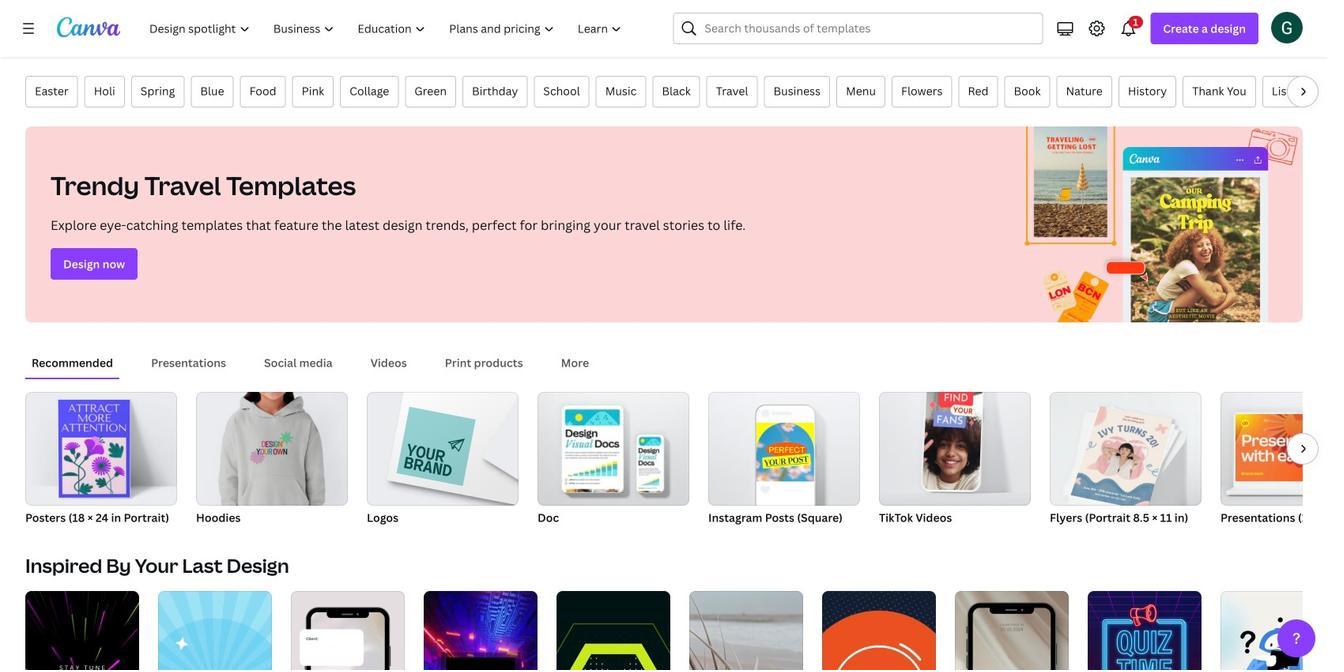 Task type: describe. For each thing, give the bounding box(es) containing it.
trendy travel templates image
[[1009, 127, 1303, 323]]

Search search field
[[705, 13, 1033, 44]]

top level navigation element
[[139, 13, 635, 44]]



Task type: vqa. For each thing, say whether or not it's contained in the screenshot.
the left DALL·E
no



Task type: locate. For each thing, give the bounding box(es) containing it.
hoodie image
[[196, 392, 348, 506], [244, 425, 300, 471]]

logo image
[[367, 392, 519, 506], [397, 407, 476, 487]]

tiktok video image
[[923, 383, 983, 491], [880, 392, 1031, 506]]

None search field
[[673, 13, 1044, 44]]

poster (18 × 24 in portrait) image
[[25, 392, 177, 506], [58, 400, 130, 498]]

greg robinson image
[[1272, 12, 1303, 43]]

presentation (16:9) image
[[1221, 392, 1329, 506], [1236, 414, 1329, 482]]

instagram post (square) image
[[709, 392, 861, 506], [757, 423, 815, 482]]

flyer (portrait 8.5 × 11 in) image
[[1050, 392, 1202, 506], [1071, 406, 1173, 511]]

doc image
[[538, 392, 690, 506], [538, 392, 690, 506]]



